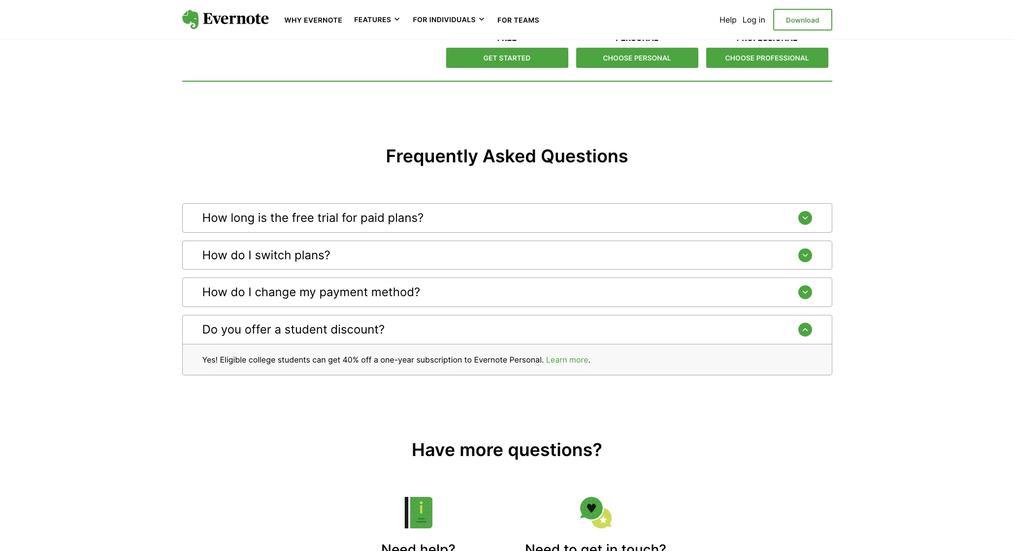 Task type: vqa. For each thing, say whether or not it's contained in the screenshot.


Task type: describe. For each thing, give the bounding box(es) containing it.
choose personal
[[603, 54, 672, 62]]

frequently
[[386, 146, 478, 167]]

1 horizontal spatial evernote
[[474, 355, 508, 365]]

yes!
[[202, 355, 218, 365]]

and
[[310, 17, 324, 27]]

individuals
[[430, 15, 476, 24]]

change
[[255, 285, 296, 300]]

i for switch
[[249, 248, 252, 263]]

student
[[285, 323, 327, 337]]

download
[[786, 16, 820, 24]]

get
[[328, 355, 341, 365]]

get
[[484, 54, 498, 62]]

download link
[[773, 9, 832, 31]]

do
[[202, 323, 218, 337]]

features button
[[354, 15, 401, 25]]

paid
[[361, 211, 385, 225]]

on
[[281, 17, 290, 27]]

evernote logo image
[[182, 10, 269, 30]]

trial
[[318, 211, 339, 225]]

payment
[[320, 285, 368, 300]]

students
[[278, 355, 310, 365]]

get started
[[484, 54, 531, 62]]

free
[[498, 33, 517, 43]]

1 horizontal spatial plans?
[[388, 211, 424, 225]]

for teams
[[498, 16, 540, 24]]

choose personal link
[[576, 48, 698, 68]]

1 horizontal spatial a
[[374, 355, 378, 365]]

log in link
[[743, 15, 766, 25]]

help
[[720, 15, 737, 25]]

0 vertical spatial professional
[[737, 33, 798, 43]]

0 horizontal spatial plans?
[[295, 248, 330, 263]]

is
[[258, 211, 267, 225]]

frequently asked questions
[[386, 146, 629, 167]]

do you offer a student discount?
[[202, 323, 385, 337]]

method?
[[371, 285, 420, 300]]

log
[[743, 15, 757, 25]]

subscription
[[417, 355, 462, 365]]

how for how do i switch plans?
[[202, 248, 227, 263]]

year
[[398, 355, 414, 365]]

for
[[342, 211, 357, 225]]

off
[[361, 355, 372, 365]]

1 horizontal spatial more
[[570, 355, 589, 365]]

offer
[[245, 323, 271, 337]]

0 horizontal spatial a
[[275, 323, 281, 337]]

apply in-note encryption on mac and windows
[[186, 17, 360, 27]]

you
[[221, 323, 241, 337]]

choose professional link
[[706, 48, 829, 68]]

have more questions?
[[412, 440, 603, 461]]

why evernote link
[[285, 15, 343, 25]]

choose professional
[[725, 54, 809, 62]]

eligible
[[220, 355, 247, 365]]

can
[[313, 355, 326, 365]]

how for how do i change my payment method?
[[202, 285, 227, 300]]

log in
[[743, 15, 766, 25]]

help link
[[720, 15, 737, 25]]

learn
[[546, 355, 567, 365]]

personal inside choose personal link
[[635, 54, 672, 62]]

how do i change my payment method?
[[202, 285, 420, 300]]

questions
[[541, 146, 629, 167]]

learn more link
[[546, 355, 589, 365]]

questions?
[[508, 440, 603, 461]]



Task type: locate. For each thing, give the bounding box(es) containing it.
0 horizontal spatial choose
[[603, 54, 633, 62]]

i for change
[[249, 285, 252, 300]]

1 vertical spatial a
[[374, 355, 378, 365]]

personal
[[616, 33, 659, 43], [635, 54, 672, 62]]

1 choose from the left
[[603, 54, 633, 62]]

1 vertical spatial personal
[[635, 54, 672, 62]]

i left switch
[[249, 248, 252, 263]]

for for for teams
[[498, 16, 512, 24]]

professional
[[737, 33, 798, 43], [757, 54, 809, 62]]

2 choose from the left
[[725, 54, 755, 62]]

choose
[[603, 54, 633, 62], [725, 54, 755, 62]]

features
[[354, 15, 391, 24]]

1 horizontal spatial choose
[[725, 54, 755, 62]]

0 vertical spatial a
[[275, 323, 281, 337]]

discount?
[[331, 323, 385, 337]]

in
[[759, 15, 766, 25]]

do
[[231, 248, 245, 263], [231, 285, 245, 300]]

do for switch
[[231, 248, 245, 263]]

do left "change"
[[231, 285, 245, 300]]

a
[[275, 323, 281, 337], [374, 355, 378, 365]]

personal.
[[510, 355, 544, 365]]

1 horizontal spatial for
[[498, 16, 512, 24]]

0 horizontal spatial more
[[460, 440, 504, 461]]

i left "change"
[[249, 285, 252, 300]]

do left switch
[[231, 248, 245, 263]]

apply
[[186, 17, 207, 27]]

2 vertical spatial how
[[202, 285, 227, 300]]

encryption
[[238, 17, 278, 27]]

in-
[[209, 17, 220, 27]]

0 vertical spatial how
[[202, 211, 227, 225]]

0 vertical spatial evernote
[[304, 16, 343, 24]]

for up free
[[498, 16, 512, 24]]

for individuals button
[[413, 15, 486, 25]]

teams
[[514, 16, 540, 24]]

3 how from the top
[[202, 285, 227, 300]]

note
[[220, 17, 236, 27]]

for left individuals on the left
[[413, 15, 428, 24]]

evernote
[[304, 16, 343, 24], [474, 355, 508, 365]]

long
[[231, 211, 255, 225]]

my
[[300, 285, 316, 300]]

get started link
[[446, 48, 568, 68]]

how for how long is the free trial for paid plans?
[[202, 211, 227, 225]]

0 vertical spatial more
[[570, 355, 589, 365]]

40%
[[343, 355, 359, 365]]

a right off
[[374, 355, 378, 365]]

1 vertical spatial more
[[460, 440, 504, 461]]

have
[[412, 440, 455, 461]]

how long is the free trial for paid plans?
[[202, 211, 424, 225]]

for inside button
[[413, 15, 428, 24]]

get in touch icon image
[[580, 498, 612, 529]]

0 horizontal spatial evernote
[[304, 16, 343, 24]]

choose for professional
[[725, 54, 755, 62]]

1 do from the top
[[231, 248, 245, 263]]

a right offer
[[275, 323, 281, 337]]

1 vertical spatial plans?
[[295, 248, 330, 263]]

how
[[202, 211, 227, 225], [202, 248, 227, 263], [202, 285, 227, 300]]

more right have
[[460, 440, 504, 461]]

0 vertical spatial do
[[231, 248, 245, 263]]

1 vertical spatial do
[[231, 285, 245, 300]]

0 vertical spatial plans?
[[388, 211, 424, 225]]

asked
[[483, 146, 537, 167]]

college
[[249, 355, 276, 365]]

for individuals
[[413, 15, 476, 24]]

1 vertical spatial how
[[202, 248, 227, 263]]

to
[[465, 355, 472, 365]]

professional down download
[[757, 54, 809, 62]]

2 do from the top
[[231, 285, 245, 300]]

why evernote
[[285, 16, 343, 24]]

one-
[[381, 355, 398, 365]]

1 i from the top
[[249, 248, 252, 263]]

1 vertical spatial evernote
[[474, 355, 508, 365]]

free
[[292, 211, 314, 225]]

how do i switch plans?
[[202, 248, 330, 263]]

for
[[413, 15, 428, 24], [498, 16, 512, 24]]

more right learn
[[570, 355, 589, 365]]

professional down 'in'
[[737, 33, 798, 43]]

more
[[570, 355, 589, 365], [460, 440, 504, 461]]

plans?
[[388, 211, 424, 225], [295, 248, 330, 263]]

the
[[270, 211, 289, 225]]

0 vertical spatial i
[[249, 248, 252, 263]]

2 how from the top
[[202, 248, 227, 263]]

0 vertical spatial personal
[[616, 33, 659, 43]]

started
[[499, 54, 531, 62]]

plans? down how long is the free trial for paid plans?
[[295, 248, 330, 263]]

do for change
[[231, 285, 245, 300]]

choose for personal
[[603, 54, 633, 62]]

for for for individuals
[[413, 15, 428, 24]]

1 how from the top
[[202, 211, 227, 225]]

i
[[249, 248, 252, 263], [249, 285, 252, 300]]

for teams link
[[498, 15, 540, 25]]

1 vertical spatial i
[[249, 285, 252, 300]]

mac
[[292, 17, 308, 27]]

0 horizontal spatial for
[[413, 15, 428, 24]]

yes! eligible college students can get 40% off a one-year subscription to evernote personal. learn more .
[[202, 355, 591, 365]]

switch
[[255, 248, 291, 263]]

windows
[[326, 17, 360, 27]]

plans? right paid
[[388, 211, 424, 225]]

1 vertical spatial professional
[[757, 54, 809, 62]]

info icon image
[[403, 498, 434, 529]]

2 i from the top
[[249, 285, 252, 300]]

.
[[589, 355, 591, 365]]

why
[[285, 16, 302, 24]]



